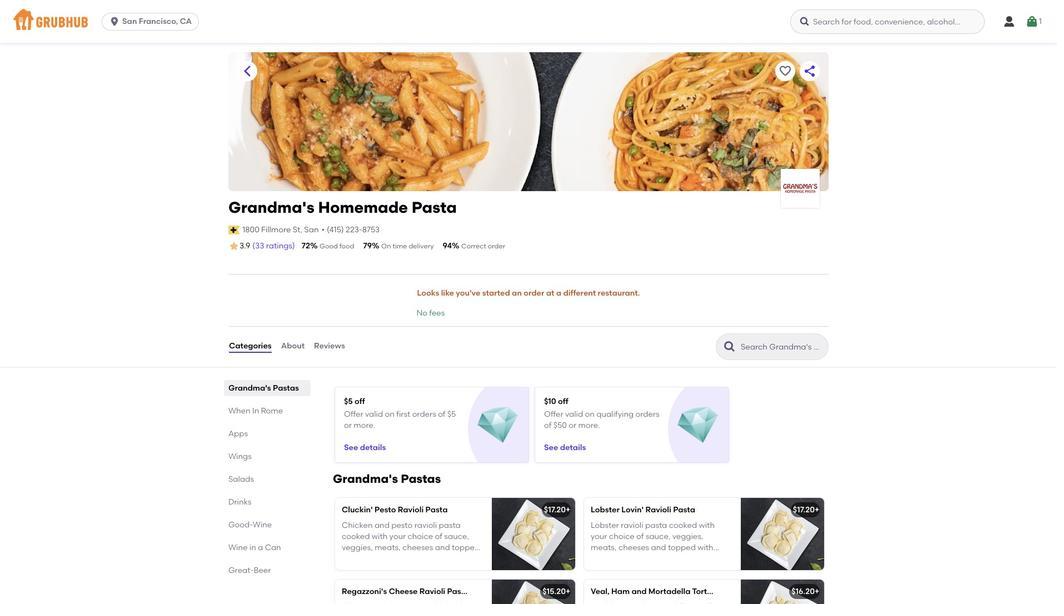 Task type: locate. For each thing, give the bounding box(es) containing it.
0 horizontal spatial on
[[385, 410, 395, 419]]

lobster lovin' ravioli pasta
[[591, 505, 696, 515]]

off
[[355, 397, 365, 406], [558, 397, 569, 406]]

1 vertical spatial san
[[304, 225, 319, 235]]

grandma's up fillmore
[[229, 198, 315, 217]]

save this restaurant button
[[776, 61, 796, 81]]

valid inside $10 off offer valid on qualifying orders of $50 or more.
[[566, 410, 584, 419]]

•
[[322, 225, 325, 235]]

see details for $10 off offer valid on qualifying orders of $50 or more.
[[544, 443, 586, 453]]

0 horizontal spatial parmigiano-
[[360, 555, 407, 564]]

see
[[344, 443, 358, 453], [544, 443, 559, 453]]

grandma's
[[229, 198, 315, 217], [229, 384, 271, 393], [333, 472, 398, 486]]

2 on from the left
[[585, 410, 595, 419]]

223-
[[346, 225, 362, 235]]

reggiano up regazzoni's cheese ravioli pasta
[[407, 555, 443, 564]]

and inside 'lobster ravioli pasta cooked with your choice of sauce, veggies, meats, cheeses and topped with parmigiano-reggiano cheese.'
[[652, 544, 667, 553]]

of for $10 off offer valid on qualifying orders of $50 or more.
[[544, 421, 552, 431]]

main navigation navigation
[[0, 0, 1058, 43]]

pastas
[[273, 384, 299, 393], [401, 472, 441, 486]]

see details down $5 off offer valid on first orders of $5 or more. on the bottom of the page
[[344, 443, 386, 453]]

1 $17.20 from the left
[[544, 505, 566, 515]]

parmigiano- up regazzoni's on the bottom left of the page
[[360, 555, 407, 564]]

fillmore
[[261, 225, 291, 235]]

svg image
[[800, 16, 811, 27]]

1 horizontal spatial valid
[[566, 410, 584, 419]]

svg image inside san francisco, ca button
[[109, 16, 120, 27]]

meats, down 'pesto'
[[375, 544, 401, 553]]

beer
[[254, 566, 271, 575]]

great-beer
[[229, 566, 271, 575]]

0 horizontal spatial more.
[[354, 421, 376, 431]]

veggies, down chicken
[[342, 544, 373, 553]]

of inside 'lobster ravioli pasta cooked with your choice of sauce, veggies, meats, cheeses and topped with parmigiano-reggiano cheese.'
[[637, 532, 644, 542]]

pasta
[[412, 198, 457, 217], [426, 505, 448, 515], [674, 505, 696, 515], [447, 587, 470, 596]]

1 horizontal spatial topped
[[668, 544, 696, 553]]

of down cluckin' pesto ravioli pasta
[[435, 532, 443, 542]]

2 see details from the left
[[544, 443, 586, 453]]

1 on from the left
[[385, 410, 395, 419]]

2 topped from the left
[[668, 544, 696, 553]]

cooked down lobster lovin' ravioli pasta
[[669, 521, 697, 530]]

your
[[390, 532, 406, 542], [591, 532, 608, 542]]

see for offer valid on qualifying orders of $50 or more.
[[544, 443, 559, 453]]

wine left the "in"
[[229, 543, 248, 553]]

1 horizontal spatial $17.20
[[794, 505, 815, 515]]

2 off from the left
[[558, 397, 569, 406]]

cheeses inside chicken and pesto ravioli pasta cooked with your choice of sauce, veggies, meats, cheeses and topped with parmigiano-reggiano cheese.
[[403, 544, 433, 553]]

1 orders from the left
[[412, 410, 436, 419]]

1 more. from the left
[[354, 421, 376, 431]]

+
[[566, 505, 571, 515], [815, 505, 820, 515], [566, 587, 571, 596], [815, 587, 820, 596]]

1 horizontal spatial reggiano
[[638, 555, 675, 564]]

cheeses down 'pesto'
[[403, 544, 433, 553]]

1 horizontal spatial veggies,
[[673, 532, 704, 542]]

choice inside 'lobster ravioli pasta cooked with your choice of sauce, veggies, meats, cheeses and topped with parmigiano-reggiano cheese.'
[[609, 532, 635, 542]]

1 horizontal spatial parmigiano-
[[591, 555, 638, 564]]

ham
[[612, 587, 630, 596]]

0 horizontal spatial valid
[[365, 410, 383, 419]]

lobster down lobster lovin' ravioli pasta
[[591, 521, 619, 530]]

share icon image
[[804, 65, 817, 78]]

2 sauce, from the left
[[646, 532, 671, 542]]

1 vertical spatial veggies,
[[342, 544, 373, 553]]

a
[[557, 289, 562, 298], [258, 543, 263, 553]]

1 see details from the left
[[344, 443, 386, 453]]

see details
[[344, 443, 386, 453], [544, 443, 586, 453]]

see details button for $10 off offer valid on qualifying orders of $50 or more.
[[544, 438, 586, 458]]

parmigiano- inside 'lobster ravioli pasta cooked with your choice of sauce, veggies, meats, cheeses and topped with parmigiano-reggiano cheese.'
[[591, 555, 638, 564]]

parmigiano- inside chicken and pesto ravioli pasta cooked with your choice of sauce, veggies, meats, cheeses and topped with parmigiano-reggiano cheese.
[[360, 555, 407, 564]]

2 pasta from the left
[[646, 521, 668, 530]]

pasta right 'pesto'
[[439, 521, 461, 530]]

1 ravioli from the left
[[415, 521, 437, 530]]

orders inside $10 off offer valid on qualifying orders of $50 or more.
[[636, 410, 660, 419]]

rome
[[261, 406, 283, 416]]

or for $10 off
[[569, 421, 577, 431]]

0 horizontal spatial off
[[355, 397, 365, 406]]

2 reggiano from the left
[[638, 555, 675, 564]]

pasta down lobster lovin' ravioli pasta
[[646, 521, 668, 530]]

ravioli for pasta
[[646, 505, 672, 515]]

meats, inside 'lobster ravioli pasta cooked with your choice of sauce, veggies, meats, cheeses and topped with parmigiano-reggiano cheese.'
[[591, 544, 617, 553]]

details down $5 off offer valid on first orders of $5 or more. on the bottom of the page
[[360, 443, 386, 453]]

1 details from the left
[[360, 443, 386, 453]]

2 lobster from the top
[[591, 521, 619, 530]]

order right correct
[[488, 242, 506, 250]]

0 horizontal spatial wine
[[229, 543, 248, 553]]

0 horizontal spatial pasta
[[439, 521, 461, 530]]

1800 fillmore st, san button
[[242, 224, 319, 236]]

Search Grandma's Homemade Pasta search field
[[740, 342, 825, 352]]

1 or from the left
[[344, 421, 352, 431]]

1 vertical spatial order
[[524, 289, 545, 298]]

1800 fillmore st, san
[[243, 225, 319, 235]]

1 horizontal spatial or
[[569, 421, 577, 431]]

san left •
[[304, 225, 319, 235]]

wine up wine in a can
[[253, 520, 272, 530]]

+ for lobster lovin' ravioli pasta
[[815, 505, 820, 515]]

reggiano
[[407, 555, 443, 564], [638, 555, 675, 564]]

cheeses
[[403, 544, 433, 553], [619, 544, 650, 553]]

choice down 'pesto'
[[408, 532, 433, 542]]

pasta up "94"
[[412, 198, 457, 217]]

0 vertical spatial pastas
[[273, 384, 299, 393]]

1 horizontal spatial cheeses
[[619, 544, 650, 553]]

1 horizontal spatial more.
[[579, 421, 600, 431]]

parmigiano- up ham
[[591, 555, 638, 564]]

ravioli up 'pesto'
[[398, 505, 424, 515]]

2 promo image from the left
[[678, 405, 719, 446]]

more. for qualifying
[[579, 421, 600, 431]]

grandma's homemade pasta logo image
[[781, 169, 820, 208]]

1 horizontal spatial details
[[560, 443, 586, 453]]

1 horizontal spatial a
[[557, 289, 562, 298]]

1 off from the left
[[355, 397, 365, 406]]

1 promo image from the left
[[478, 405, 518, 446]]

0 horizontal spatial meats,
[[375, 544, 401, 553]]

1 cheese. from the left
[[445, 555, 474, 564]]

on inside $5 off offer valid on first orders of $5 or more.
[[385, 410, 395, 419]]

on time delivery
[[382, 242, 434, 250]]

lobster inside 'lobster ravioli pasta cooked with your choice of sauce, veggies, meats, cheeses and topped with parmigiano-reggiano cheese.'
[[591, 521, 619, 530]]

1 horizontal spatial wine
[[253, 520, 272, 530]]

with
[[699, 521, 715, 530], [372, 532, 388, 542], [698, 544, 714, 553], [342, 555, 358, 564]]

grandma's homemade pasta
[[229, 198, 457, 217]]

of left the $50
[[544, 421, 552, 431]]

or for $5 off
[[344, 421, 352, 431]]

pasta
[[439, 521, 461, 530], [646, 521, 668, 530]]

off inside $10 off offer valid on qualifying orders of $50 or more.
[[558, 397, 569, 406]]

$10
[[544, 397, 557, 406]]

1 horizontal spatial pastas
[[401, 472, 441, 486]]

0 horizontal spatial or
[[344, 421, 352, 431]]

ravioli inside chicken and pesto ravioli pasta cooked with your choice of sauce, veggies, meats, cheeses and topped with parmigiano-reggiano cheese.
[[415, 521, 437, 530]]

details down the $50
[[560, 443, 586, 453]]

ravioli right the cheese
[[420, 587, 446, 596]]

subscription pass image
[[229, 226, 240, 235]]

of inside $10 off offer valid on qualifying orders of $50 or more.
[[544, 421, 552, 431]]

off for $5 off
[[355, 397, 365, 406]]

0 horizontal spatial your
[[390, 532, 406, 542]]

ravioli down "lovin'"
[[621, 521, 644, 530]]

0 horizontal spatial $5
[[344, 397, 353, 406]]

veggies, down lobster lovin' ravioli pasta
[[673, 532, 704, 542]]

0 horizontal spatial veggies,
[[342, 544, 373, 553]]

of inside chicken and pesto ravioli pasta cooked with your choice of sauce, veggies, meats, cheeses and topped with parmigiano-reggiano cheese.
[[435, 532, 443, 542]]

ravioli
[[398, 505, 424, 515], [646, 505, 672, 515], [420, 587, 446, 596]]

$17.20 for chicken and pesto ravioli pasta cooked with your choice of sauce, veggies, meats, cheeses and topped with parmigiano-reggiano cheese.
[[544, 505, 566, 515]]

0 horizontal spatial svg image
[[109, 16, 120, 27]]

off inside $5 off offer valid on first orders of $5 or more.
[[355, 397, 365, 406]]

pasta inside chicken and pesto ravioli pasta cooked with your choice of sauce, veggies, meats, cheeses and topped with parmigiano-reggiano cheese.
[[439, 521, 461, 530]]

offer inside $10 off offer valid on qualifying orders of $50 or more.
[[544, 410, 564, 419]]

1 horizontal spatial $5
[[448, 410, 456, 419]]

2 more. from the left
[[579, 421, 600, 431]]

or inside $10 off offer valid on qualifying orders of $50 or more.
[[569, 421, 577, 431]]

1 horizontal spatial your
[[591, 532, 608, 542]]

1 valid from the left
[[365, 410, 383, 419]]

1 horizontal spatial orders
[[636, 410, 660, 419]]

2 $17.20 from the left
[[794, 505, 815, 515]]

0 horizontal spatial $17.20
[[544, 505, 566, 515]]

1 parmigiano- from the left
[[360, 555, 407, 564]]

see details button down the $50
[[544, 438, 586, 458]]

more. inside $5 off offer valid on first orders of $5 or more.
[[354, 421, 376, 431]]

ca
[[180, 17, 192, 26]]

topped
[[452, 544, 480, 553], [668, 544, 696, 553]]

1 choice from the left
[[408, 532, 433, 542]]

correct order
[[462, 242, 506, 250]]

0 horizontal spatial offer
[[344, 410, 364, 419]]

looks like you've started an order at a different restaurant. button
[[417, 282, 641, 306]]

2 ravioli from the left
[[621, 521, 644, 530]]

valid left the first
[[365, 410, 383, 419]]

1 horizontal spatial pasta
[[646, 521, 668, 530]]

pasta for regazzoni's cheese ravioli pasta
[[447, 587, 470, 596]]

cooked down chicken
[[342, 532, 370, 542]]

looks like you've started an order at a different restaurant.
[[417, 289, 640, 298]]

choice down "lovin'"
[[609, 532, 635, 542]]

parmigiano-
[[360, 555, 407, 564], [591, 555, 638, 564]]

0 horizontal spatial cheeses
[[403, 544, 433, 553]]

1 meats, from the left
[[375, 544, 401, 553]]

ravioli right 'pesto'
[[415, 521, 437, 530]]

0 horizontal spatial ravioli
[[415, 521, 437, 530]]

see details button
[[344, 438, 386, 458], [544, 438, 586, 458]]

1 $17.20 + from the left
[[544, 505, 571, 515]]

1 see from the left
[[344, 443, 358, 453]]

$16.20
[[792, 587, 815, 596]]

veal, ham and mortadella tortellini image
[[741, 580, 825, 605]]

1 vertical spatial lobster
[[591, 521, 619, 530]]

a inside 'button'
[[557, 289, 562, 298]]

pesto
[[392, 521, 413, 530]]

0 horizontal spatial san
[[122, 17, 137, 26]]

lobster
[[591, 505, 620, 515], [591, 521, 619, 530]]

0 horizontal spatial details
[[360, 443, 386, 453]]

save this restaurant image
[[779, 65, 793, 78]]

2 horizontal spatial svg image
[[1026, 15, 1040, 28]]

valid up the $50
[[566, 410, 584, 419]]

a right the "in"
[[258, 543, 263, 553]]

veggies, inside chicken and pesto ravioli pasta cooked with your choice of sauce, veggies, meats, cheeses and topped with parmigiano-reggiano cheese.
[[342, 544, 373, 553]]

2 see from the left
[[544, 443, 559, 453]]

pasta up chicken and pesto ravioli pasta cooked with your choice of sauce, veggies, meats, cheeses and topped with parmigiano-reggiano cheese.
[[426, 505, 448, 515]]

1 vertical spatial cooked
[[342, 532, 370, 542]]

2 details from the left
[[560, 443, 586, 453]]

1 horizontal spatial cooked
[[669, 521, 697, 530]]

reggiano up the veal, ham and mortadella tortellini
[[638, 555, 675, 564]]

promo image for offer valid on qualifying orders of $50 or more.
[[678, 405, 719, 446]]

see details down the $50
[[544, 443, 586, 453]]

choice
[[408, 532, 433, 542], [609, 532, 635, 542]]

0 horizontal spatial reggiano
[[407, 555, 443, 564]]

of for $5 off offer valid on first orders of $5 or more.
[[438, 410, 446, 419]]

72
[[302, 241, 310, 251]]

see details button for $5 off offer valid on first orders of $5 or more.
[[344, 438, 386, 458]]

2 your from the left
[[591, 532, 608, 542]]

san left francisco,
[[122, 17, 137, 26]]

of
[[438, 410, 446, 419], [544, 421, 552, 431], [435, 532, 443, 542], [637, 532, 644, 542]]

pastas up rome
[[273, 384, 299, 393]]

0 horizontal spatial choice
[[408, 532, 433, 542]]

meats, inside chicken and pesto ravioli pasta cooked with your choice of sauce, veggies, meats, cheeses and topped with parmigiano-reggiano cheese.
[[375, 544, 401, 553]]

cheese. inside 'lobster ravioli pasta cooked with your choice of sauce, veggies, meats, cheeses and topped with parmigiano-reggiano cheese.'
[[677, 555, 706, 564]]

1 horizontal spatial choice
[[609, 532, 635, 542]]

your inside chicken and pesto ravioli pasta cooked with your choice of sauce, veggies, meats, cheeses and topped with parmigiano-reggiano cheese.
[[390, 532, 406, 542]]

1 see details button from the left
[[344, 438, 386, 458]]

of down lobster lovin' ravioli pasta
[[637, 532, 644, 542]]

2 see details button from the left
[[544, 438, 586, 458]]

0 vertical spatial grandma's pastas
[[229, 384, 299, 393]]

orders inside $5 off offer valid on first orders of $5 or more.
[[412, 410, 436, 419]]

homemade
[[318, 198, 408, 217]]

$15.20 +
[[543, 587, 571, 596]]

1 topped from the left
[[452, 544, 480, 553]]

of inside $5 off offer valid on first orders of $5 or more.
[[438, 410, 446, 419]]

veggies, inside 'lobster ravioli pasta cooked with your choice of sauce, veggies, meats, cheeses and topped with parmigiano-reggiano cheese.'
[[673, 532, 704, 542]]

meats, up veal,
[[591, 544, 617, 553]]

grandma's pastas up when in rome
[[229, 384, 299, 393]]

order left at
[[524, 289, 545, 298]]

see details for $5 off offer valid on first orders of $5 or more.
[[344, 443, 386, 453]]

0 vertical spatial cooked
[[669, 521, 697, 530]]

1 offer from the left
[[344, 410, 364, 419]]

fees
[[430, 309, 445, 318]]

0 vertical spatial lobster
[[591, 505, 620, 515]]

on
[[385, 410, 395, 419], [585, 410, 595, 419]]

1 your from the left
[[390, 532, 406, 542]]

1 horizontal spatial cheese.
[[677, 555, 706, 564]]

0 horizontal spatial promo image
[[478, 405, 518, 446]]

your down lobster lovin' ravioli pasta
[[591, 532, 608, 542]]

offer up the $50
[[544, 410, 564, 419]]

2 cheeses from the left
[[619, 544, 650, 553]]

on left 'qualifying' on the right of page
[[585, 410, 595, 419]]

salads
[[229, 475, 254, 484]]

• (415) 223-8753
[[322, 225, 380, 235]]

ravioli right "lovin'"
[[646, 505, 672, 515]]

2 offer from the left
[[544, 410, 564, 419]]

no fees
[[417, 309, 445, 318]]

0 horizontal spatial pastas
[[273, 384, 299, 393]]

0 horizontal spatial see details button
[[344, 438, 386, 458]]

1 horizontal spatial offer
[[544, 410, 564, 419]]

0 vertical spatial veggies,
[[673, 532, 704, 542]]

offer left the first
[[344, 410, 364, 419]]

2 $17.20 + from the left
[[794, 505, 820, 515]]

0 vertical spatial san
[[122, 17, 137, 26]]

1 lobster from the top
[[591, 505, 620, 515]]

79
[[363, 241, 372, 251]]

your down 'pesto'
[[390, 532, 406, 542]]

cluckin' pesto ravioli pasta
[[342, 505, 448, 515]]

1 horizontal spatial off
[[558, 397, 569, 406]]

0 horizontal spatial sauce,
[[445, 532, 469, 542]]

svg image
[[1003, 15, 1017, 28], [1026, 15, 1040, 28], [109, 16, 120, 27]]

2 cheese. from the left
[[677, 555, 706, 564]]

svg image inside 1 button
[[1026, 15, 1040, 28]]

1 horizontal spatial $17.20 +
[[794, 505, 820, 515]]

lobster for lobster ravioli pasta cooked with your choice of sauce, veggies, meats, cheeses and topped with parmigiano-reggiano cheese.
[[591, 521, 619, 530]]

of right the first
[[438, 410, 446, 419]]

lobster left "lovin'"
[[591, 505, 620, 515]]

when in rome
[[229, 406, 283, 416]]

on left the first
[[385, 410, 395, 419]]

0 horizontal spatial grandma's pastas
[[229, 384, 299, 393]]

1
[[1040, 17, 1042, 26]]

0 horizontal spatial $17.20 +
[[544, 505, 571, 515]]

and
[[375, 521, 390, 530], [435, 544, 450, 553], [652, 544, 667, 553], [632, 587, 647, 596]]

grandma's up in
[[229, 384, 271, 393]]

regazzoni's
[[342, 587, 387, 596]]

valid
[[365, 410, 383, 419], [566, 410, 584, 419]]

wine in a can
[[229, 543, 281, 553]]

a right at
[[557, 289, 562, 298]]

at
[[547, 289, 555, 298]]

reviews
[[314, 342, 345, 351]]

st,
[[293, 225, 303, 235]]

or
[[344, 421, 352, 431], [569, 421, 577, 431]]

1 horizontal spatial san
[[304, 225, 319, 235]]

0 horizontal spatial orders
[[412, 410, 436, 419]]

or inside $5 off offer valid on first orders of $5 or more.
[[344, 421, 352, 431]]

sauce, inside chicken and pesto ravioli pasta cooked with your choice of sauce, veggies, meats, cheeses and topped with parmigiano-reggiano cheese.
[[445, 532, 469, 542]]

0 vertical spatial a
[[557, 289, 562, 298]]

2 choice from the left
[[609, 532, 635, 542]]

2 orders from the left
[[636, 410, 660, 419]]

0 horizontal spatial see details
[[344, 443, 386, 453]]

$15.20
[[543, 587, 566, 596]]

(33 ratings)
[[253, 241, 295, 251]]

1 vertical spatial wine
[[229, 543, 248, 553]]

cooked inside 'lobster ravioli pasta cooked with your choice of sauce, veggies, meats, cheeses and topped with parmigiano-reggiano cheese.'
[[669, 521, 697, 530]]

orders right the first
[[412, 410, 436, 419]]

on inside $10 off offer valid on qualifying orders of $50 or more.
[[585, 410, 595, 419]]

2 meats, from the left
[[591, 544, 617, 553]]

2 or from the left
[[569, 421, 577, 431]]

1 horizontal spatial order
[[524, 289, 545, 298]]

0 horizontal spatial see
[[344, 443, 358, 453]]

1 horizontal spatial see details
[[544, 443, 586, 453]]

0 horizontal spatial a
[[258, 543, 263, 553]]

orders right 'qualifying' on the right of page
[[636, 410, 660, 419]]

pasta right the cheese
[[447, 587, 470, 596]]

1 vertical spatial grandma's pastas
[[333, 472, 441, 486]]

offer for $5
[[344, 410, 364, 419]]

grandma's pastas
[[229, 384, 299, 393], [333, 472, 441, 486]]

2 parmigiano- from the left
[[591, 555, 638, 564]]

0 horizontal spatial cooked
[[342, 532, 370, 542]]

veal,
[[591, 587, 610, 596]]

meats,
[[375, 544, 401, 553], [591, 544, 617, 553]]

valid inside $5 off offer valid on first orders of $5 or more.
[[365, 410, 383, 419]]

1 horizontal spatial ravioli
[[621, 521, 644, 530]]

1 horizontal spatial see
[[544, 443, 559, 453]]

1 horizontal spatial meats,
[[591, 544, 617, 553]]

regazzoni's cheese ravioli pasta
[[342, 587, 470, 596]]

grandma's up cluckin'
[[333, 472, 398, 486]]

(33
[[253, 241, 264, 251]]

chicken
[[342, 521, 373, 530]]

0 horizontal spatial cheese.
[[445, 555, 474, 564]]

offer inside $5 off offer valid on first orders of $5 or more.
[[344, 410, 364, 419]]

see details button down $5 off offer valid on first orders of $5 or more. on the bottom of the page
[[344, 438, 386, 458]]

1 vertical spatial grandma's
[[229, 384, 271, 393]]

in
[[252, 406, 259, 416]]

1 horizontal spatial on
[[585, 410, 595, 419]]

0 vertical spatial wine
[[253, 520, 272, 530]]

1 horizontal spatial promo image
[[678, 405, 719, 446]]

0 horizontal spatial order
[[488, 242, 506, 250]]

$17.20 + for lobster ravioli pasta cooked with your choice of sauce, veggies, meats, cheeses and topped with parmigiano-reggiano cheese.
[[794, 505, 820, 515]]

cheeses down "lovin'"
[[619, 544, 650, 553]]

+ for cluckin' pesto ravioli pasta
[[566, 505, 571, 515]]

0 horizontal spatial topped
[[452, 544, 480, 553]]

sauce,
[[445, 532, 469, 542], [646, 532, 671, 542]]

1 horizontal spatial sauce,
[[646, 532, 671, 542]]

pasta up 'lobster ravioli pasta cooked with your choice of sauce, veggies, meats, cheeses and topped with parmigiano-reggiano cheese.'
[[674, 505, 696, 515]]

1 cheeses from the left
[[403, 544, 433, 553]]

more. inside $10 off offer valid on qualifying orders of $50 or more.
[[579, 421, 600, 431]]

1 sauce, from the left
[[445, 532, 469, 542]]

1 horizontal spatial see details button
[[544, 438, 586, 458]]

caret left icon image
[[241, 65, 254, 78]]

pastas up cluckin' pesto ravioli pasta
[[401, 472, 441, 486]]

2 valid from the left
[[566, 410, 584, 419]]

lobster for lobster lovin' ravioli pasta
[[591, 505, 620, 515]]

1 pasta from the left
[[439, 521, 461, 530]]

cheeses inside 'lobster ravioli pasta cooked with your choice of sauce, veggies, meats, cheeses and topped with parmigiano-reggiano cheese.'
[[619, 544, 650, 553]]

promo image
[[478, 405, 518, 446], [678, 405, 719, 446]]

grandma's pastas up 'pesto'
[[333, 472, 441, 486]]

1 reggiano from the left
[[407, 555, 443, 564]]



Task type: vqa. For each thing, say whether or not it's contained in the screenshot.
(33
yes



Task type: describe. For each thing, give the bounding box(es) containing it.
sauce, inside 'lobster ravioli pasta cooked with your choice of sauce, veggies, meats, cheeses and topped with parmigiano-reggiano cheese.'
[[646, 532, 671, 542]]

94
[[443, 241, 452, 251]]

about button
[[281, 327, 305, 367]]

pesto
[[375, 505, 396, 515]]

(415)
[[327, 225, 344, 235]]

no
[[417, 309, 428, 318]]

$5 off offer valid on first orders of $5 or more.
[[344, 397, 456, 431]]

lovin'
[[622, 505, 644, 515]]

pasta inside 'lobster ravioli pasta cooked with your choice of sauce, veggies, meats, cheeses and topped with parmigiano-reggiano cheese.'
[[646, 521, 668, 530]]

about
[[281, 342, 305, 351]]

0 vertical spatial grandma's
[[229, 198, 315, 217]]

+ for veal, ham and mortadella tortellini
[[815, 587, 820, 596]]

valid for $10 off
[[566, 410, 584, 419]]

1 vertical spatial $5
[[448, 410, 456, 419]]

lobster ravioli pasta cooked with your choice of sauce, veggies, meats, cheeses and topped with parmigiano-reggiano cheese.
[[591, 521, 715, 564]]

1 horizontal spatial grandma's pastas
[[333, 472, 441, 486]]

categories button
[[229, 327, 272, 367]]

mortadella
[[649, 587, 691, 596]]

first
[[397, 410, 411, 419]]

reggiano inside 'lobster ravioli pasta cooked with your choice of sauce, veggies, meats, cheeses and topped with parmigiano-reggiano cheese.'
[[638, 555, 675, 564]]

like
[[441, 289, 454, 298]]

3.9
[[240, 241, 250, 251]]

see for offer valid on first orders of $5 or more.
[[344, 443, 358, 453]]

off for $10 off
[[558, 397, 569, 406]]

1 vertical spatial a
[[258, 543, 263, 553]]

search icon image
[[724, 340, 737, 353]]

an
[[512, 289, 522, 298]]

ravioli for pesto
[[398, 505, 424, 515]]

svg image for 1
[[1026, 15, 1040, 28]]

$50
[[554, 421, 567, 431]]

good
[[320, 242, 338, 250]]

1 vertical spatial pastas
[[401, 472, 441, 486]]

star icon image
[[229, 241, 240, 252]]

$10 off offer valid on qualifying orders of $50 or more.
[[544, 397, 660, 431]]

(415) 223-8753 button
[[327, 225, 380, 236]]

your inside 'lobster ravioli pasta cooked with your choice of sauce, veggies, meats, cheeses and topped with parmigiano-reggiano cheese.'
[[591, 532, 608, 542]]

+ for regazzoni's cheese ravioli pasta
[[566, 587, 571, 596]]

drinks
[[229, 498, 252, 507]]

looks
[[417, 289, 440, 298]]

more. for first
[[354, 421, 376, 431]]

good-
[[229, 520, 253, 530]]

different
[[564, 289, 596, 298]]

Search for food, convenience, alcohol... search field
[[791, 9, 986, 34]]

started
[[483, 289, 510, 298]]

ratings)
[[266, 241, 295, 251]]

regazzoni's cheese ravioli pasta image
[[492, 580, 576, 605]]

good-wine
[[229, 520, 272, 530]]

veal, ham and mortadella tortellini
[[591, 587, 725, 596]]

san francisco, ca
[[122, 17, 192, 26]]

reviews button
[[314, 327, 346, 367]]

correct
[[462, 242, 487, 250]]

tortellini
[[693, 587, 725, 596]]

$17.20 + for chicken and pesto ravioli pasta cooked with your choice of sauce, veggies, meats, cheeses and topped with parmigiano-reggiano cheese.
[[544, 505, 571, 515]]

0 vertical spatial order
[[488, 242, 506, 250]]

$17.20 for lobster ravioli pasta cooked with your choice of sauce, veggies, meats, cheeses and topped with parmigiano-reggiano cheese.
[[794, 505, 815, 515]]

svg image for san francisco, ca
[[109, 16, 120, 27]]

8753
[[362, 225, 380, 235]]

pasta for cluckin' pesto ravioli pasta
[[426, 505, 448, 515]]

categories
[[229, 342, 272, 351]]

promo image for offer valid on first orders of $5 or more.
[[478, 405, 518, 446]]

san inside button
[[304, 225, 319, 235]]

on
[[382, 242, 391, 250]]

cluckin'
[[342, 505, 373, 515]]

offer for $10
[[544, 410, 564, 419]]

cooked inside chicken and pesto ravioli pasta cooked with your choice of sauce, veggies, meats, cheeses and topped with parmigiano-reggiano cheese.
[[342, 532, 370, 542]]

qualifying
[[597, 410, 634, 419]]

orders for qualifying
[[636, 410, 660, 419]]

cluckin' pesto ravioli pasta image
[[492, 498, 576, 570]]

can
[[265, 543, 281, 553]]

ravioli inside 'lobster ravioli pasta cooked with your choice of sauce, veggies, meats, cheeses and topped with parmigiano-reggiano cheese.'
[[621, 521, 644, 530]]

apps
[[229, 429, 248, 439]]

cheese. inside chicken and pesto ravioli pasta cooked with your choice of sauce, veggies, meats, cheeses and topped with parmigiano-reggiano cheese.
[[445, 555, 474, 564]]

pasta for lobster lovin' ravioli pasta
[[674, 505, 696, 515]]

of for lobster ravioli pasta cooked with your choice of sauce, veggies, meats, cheeses and topped with parmigiano-reggiano cheese.
[[637, 532, 644, 542]]

topped inside chicken and pesto ravioli pasta cooked with your choice of sauce, veggies, meats, cheeses and topped with parmigiano-reggiano cheese.
[[452, 544, 480, 553]]

restaurant.
[[598, 289, 640, 298]]

2 vertical spatial grandma's
[[333, 472, 398, 486]]

lobster lovin' ravioli pasta image
[[741, 498, 825, 570]]

wings
[[229, 452, 252, 461]]

delivery
[[409, 242, 434, 250]]

topped inside 'lobster ravioli pasta cooked with your choice of sauce, veggies, meats, cheeses and topped with parmigiano-reggiano cheese.'
[[668, 544, 696, 553]]

you've
[[456, 289, 481, 298]]

$16.20 +
[[792, 587, 820, 596]]

food
[[340, 242, 355, 250]]

orders for first
[[412, 410, 436, 419]]

francisco,
[[139, 17, 178, 26]]

on for first
[[385, 410, 395, 419]]

on for qualifying
[[585, 410, 595, 419]]

choice inside chicken and pesto ravioli pasta cooked with your choice of sauce, veggies, meats, cheeses and topped with parmigiano-reggiano cheese.
[[408, 532, 433, 542]]

in
[[250, 543, 256, 553]]

san francisco, ca button
[[102, 13, 204, 31]]

details for $5 off offer valid on first orders of $5 or more.
[[360, 443, 386, 453]]

1 button
[[1026, 12, 1042, 32]]

1 horizontal spatial svg image
[[1003, 15, 1017, 28]]

good food
[[320, 242, 355, 250]]

details for $10 off offer valid on qualifying orders of $50 or more.
[[560, 443, 586, 453]]

chicken and pesto ravioli pasta cooked with your choice of sauce, veggies, meats, cheeses and topped with parmigiano-reggiano cheese.
[[342, 521, 480, 564]]

valid for $5 off
[[365, 410, 383, 419]]

reggiano inside chicken and pesto ravioli pasta cooked with your choice of sauce, veggies, meats, cheeses and topped with parmigiano-reggiano cheese.
[[407, 555, 443, 564]]

1800
[[243, 225, 260, 235]]

time
[[393, 242, 407, 250]]

san inside button
[[122, 17, 137, 26]]

order inside 'button'
[[524, 289, 545, 298]]

cheese
[[389, 587, 418, 596]]

when
[[229, 406, 251, 416]]

0 vertical spatial $5
[[344, 397, 353, 406]]

great-
[[229, 566, 254, 575]]



